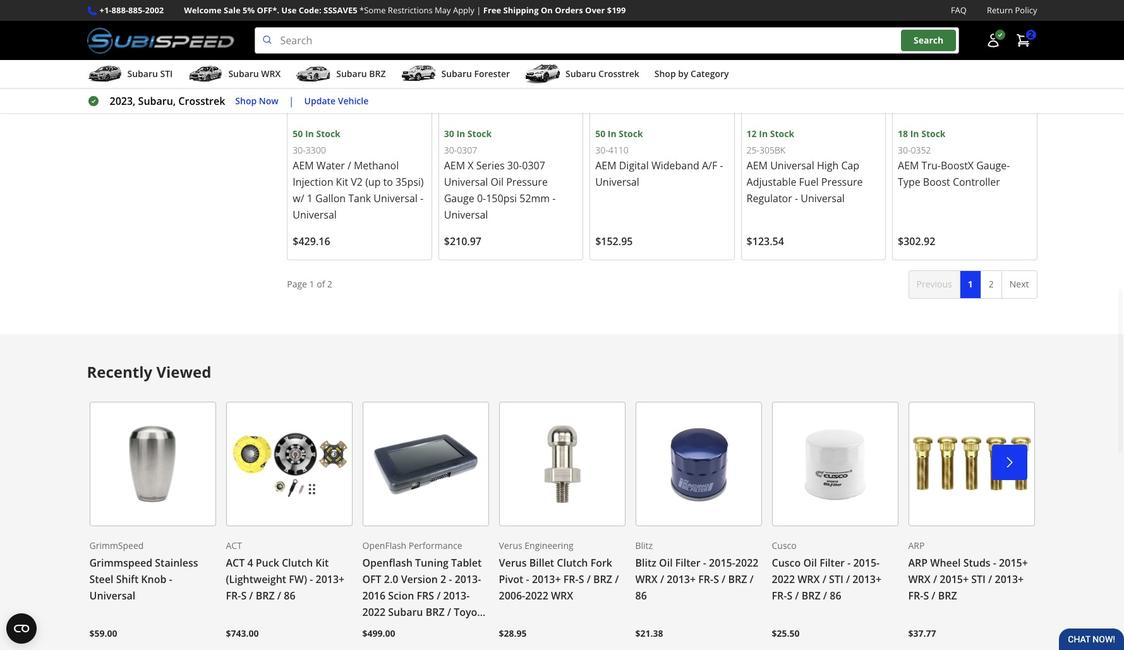 Task type: locate. For each thing, give the bounding box(es) containing it.
wrx
[[261, 68, 281, 80], [636, 573, 658, 587], [798, 573, 820, 587], [909, 573, 931, 587], [551, 589, 574, 603]]

$743.00
[[226, 628, 259, 640]]

aem for aem tru-boostx gauge- type boost controller
[[899, 159, 920, 173]]

subaru,
[[138, 94, 176, 108]]

act left "4"
[[226, 556, 245, 570]]

wrx inside verus engineering verus billet clutch fork pivot - 2013+ fr-s / brz / 2006-2022 wrx
[[551, 589, 574, 603]]

1 aem from the left
[[293, 159, 314, 173]]

subaru forester button
[[401, 63, 510, 88]]

crosstrek down a subaru wrx thumbnail image
[[179, 94, 225, 108]]

update vehicle button
[[305, 94, 369, 108]]

0 vertical spatial shop
[[655, 68, 676, 80]]

aem inside 50 in stock 30-3300 aem water / methanol injection kit v2 (up to 35psi) w/ 1 gallon tank universal - universal
[[293, 159, 314, 173]]

aem up injection
[[293, 159, 314, 173]]

305bk
[[760, 144, 786, 156]]

-
[[720, 159, 724, 173], [421, 192, 424, 206], [553, 192, 556, 206], [795, 192, 799, 206], [704, 556, 707, 570], [848, 556, 851, 570], [994, 556, 997, 570], [169, 573, 172, 587], [310, 573, 313, 587], [449, 573, 452, 587], [526, 573, 530, 587]]

2 50 from the left
[[596, 128, 606, 140]]

a subaru crosstrek thumbnail image image
[[525, 65, 561, 84]]

30- for aem digital wideband a/f - universal
[[596, 144, 609, 156]]

off*.
[[257, 4, 279, 16]]

1 horizontal spatial 2015-
[[854, 556, 880, 570]]

2015+ right studs
[[1000, 556, 1029, 570]]

injection
[[293, 175, 334, 189]]

studs
[[964, 556, 991, 570]]

2 inside openflash performance openflash tuning tablet oft 2.0 version 2 - 2013- 2016 scion frs / 2013- 2022 subaru brz / toyota 86
[[441, 573, 447, 587]]

2013+ inside act act 4 puck clutch kit (lightweight fw) - 2013+ fr-s / brz / 86
[[316, 573, 345, 587]]

steel
[[89, 573, 114, 587]]

brz inside verus engineering verus billet clutch fork pivot - 2013+ fr-s / brz / 2006-2022 wrx
[[594, 573, 613, 587]]

50 inside 50 in stock 30-4110 aem digital wideband a/f - universal
[[596, 128, 606, 140]]

2013+
[[316, 573, 345, 587], [532, 573, 561, 587], [667, 573, 696, 587], [853, 573, 882, 587], [996, 573, 1025, 587]]

1 vertical spatial 0307
[[522, 159, 546, 173]]

0 vertical spatial cusco
[[772, 540, 797, 552]]

orders
[[555, 4, 583, 16]]

v2
[[351, 175, 363, 189]]

2022 inside openflash performance openflash tuning tablet oft 2.0 version 2 - 2013- 2016 scion frs / 2013- 2022 subaru brz / toyota 86
[[363, 606, 386, 620]]

1 vertical spatial arp
[[909, 556, 928, 570]]

type
[[899, 175, 921, 189]]

vehicle
[[338, 95, 369, 107]]

0 horizontal spatial 2 button
[[981, 271, 1003, 299]]

2015- inside blitz blitz oil filter - 2015-2022 wrx / 2013+ fr-s / brz / 86
[[710, 556, 736, 570]]

2 clutch from the left
[[557, 556, 588, 570]]

oil inside 'cusco cusco oil filter - 2015- 2022 wrx / sti / 2013+ fr-s / brz / 86'
[[804, 556, 818, 570]]

1 clutch from the left
[[282, 556, 313, 570]]

cusco
[[772, 540, 797, 552], [772, 556, 801, 570]]

brz inside openflash performance openflash tuning tablet oft 2.0 version 2 - 2013- 2016 scion frs / 2013- 2022 subaru brz / toyota 86
[[426, 606, 445, 620]]

fuel
[[800, 175, 819, 189]]

2 act from the top
[[226, 556, 245, 570]]

in right 18
[[911, 128, 920, 140]]

2023,
[[110, 94, 136, 108]]

stock up 3300
[[316, 128, 341, 140]]

2 in from the left
[[457, 128, 466, 140]]

methanol
[[354, 159, 399, 173]]

wrx up $25.50
[[798, 573, 820, 587]]

1 in from the left
[[305, 128, 314, 140]]

0 horizontal spatial clutch
[[282, 556, 313, 570]]

filter inside blitz blitz oil filter - 2015-2022 wrx / 2013+ fr-s / brz / 86
[[676, 556, 701, 570]]

by
[[679, 68, 689, 80]]

1 horizontal spatial pressure
[[822, 175, 863, 189]]

- inside act act 4 puck clutch kit (lightweight fw) - 2013+ fr-s / brz / 86
[[310, 573, 313, 587]]

3 in from the left
[[608, 128, 617, 140]]

actsb8-hdg4 act 4 puck clutch kit (lightweight fw) - 2013+ ft86, image
[[226, 402, 353, 527]]

search button
[[902, 30, 957, 51]]

1 vertical spatial shop
[[235, 95, 257, 107]]

subaru up shop now
[[229, 68, 259, 80]]

aem down 25-
[[747, 159, 768, 173]]

update vehicle
[[305, 95, 369, 107]]

1 vertical spatial crosstrek
[[179, 94, 225, 108]]

2 down tuning
[[441, 573, 447, 587]]

30- for aem tru-boostx gauge- type boost controller
[[899, 144, 912, 156]]

clutch for -
[[282, 556, 313, 570]]

universal down digital
[[596, 175, 640, 189]]

clutch inside act act 4 puck clutch kit (lightweight fw) - 2013+ fr-s / brz / 86
[[282, 556, 313, 570]]

2013+ inside verus engineering verus billet clutch fork pivot - 2013+ fr-s / brz / 2006-2022 wrx
[[532, 573, 561, 587]]

0 horizontal spatial filter
[[676, 556, 701, 570]]

(lightweight
[[226, 573, 287, 587]]

1 horizontal spatial 50
[[596, 128, 606, 140]]

filter
[[676, 556, 701, 570], [820, 556, 845, 570]]

35psi)
[[396, 175, 424, 189]]

gauge
[[444, 192, 475, 206]]

1 vertical spatial blitz
[[636, 556, 657, 570]]

2 button left next at the right top of page
[[981, 271, 1003, 299]]

30- for aem water / methanol injection kit v2 (up to 35psi) w/ 1 gallon tank universal - universal
[[293, 144, 306, 156]]

stock for x
[[468, 128, 492, 140]]

over
[[586, 4, 605, 16]]

2 2013+ from the left
[[532, 573, 561, 587]]

$499.00
[[363, 628, 396, 640]]

1 horizontal spatial oil
[[660, 556, 673, 570]]

in inside the 18 in stock 30-0352 aem tru-boostx gauge- type boost controller
[[911, 128, 920, 140]]

subaru left forester
[[442, 68, 472, 80]]

subaru for subaru forester
[[442, 68, 472, 80]]

wrx up now on the left top
[[261, 68, 281, 80]]

wideband
[[652, 159, 700, 173]]

2013- up toyota
[[444, 589, 470, 603]]

2 horizontal spatial oil
[[804, 556, 818, 570]]

3 2013+ from the left
[[667, 573, 696, 587]]

1 vertical spatial kit
[[316, 556, 329, 570]]

frs
[[417, 589, 434, 603]]

4 aem from the left
[[747, 159, 768, 173]]

2 horizontal spatial sti
[[972, 573, 986, 587]]

aem inside 12 in stock 25-305bk aem universal high cap adjustable fuel pressure regulator  - universal
[[747, 159, 768, 173]]

1 50 from the left
[[293, 128, 303, 140]]

0 horizontal spatial 2015+
[[940, 573, 969, 587]]

universal down to
[[374, 192, 418, 206]]

in up 3300
[[305, 128, 314, 140]]

code:
[[299, 4, 322, 16]]

pressure down cap
[[822, 175, 863, 189]]

stock inside 12 in stock 25-305bk aem universal high cap adjustable fuel pressure regulator  - universal
[[771, 128, 795, 140]]

2015-
[[710, 556, 736, 570], [854, 556, 880, 570]]

return
[[988, 4, 1014, 16]]

subaru right a subaru crosstrek thumbnail image at the left top
[[566, 68, 597, 80]]

aem inside 30 in stock 30-0307 aem x series 30-0307 universal oil pressure gauge 0-150psi 52mm - universal
[[444, 159, 465, 173]]

86 inside act act 4 puck clutch kit (lightweight fw) - 2013+ fr-s / brz / 86
[[284, 589, 296, 603]]

aem left x
[[444, 159, 465, 173]]

5%
[[243, 4, 255, 16]]

open widget image
[[6, 614, 37, 644]]

1 horizontal spatial shop
[[655, 68, 676, 80]]

52mm
[[520, 192, 550, 206]]

kit right puck
[[316, 556, 329, 570]]

high
[[818, 159, 839, 173]]

0 vertical spatial crosstrek
[[599, 68, 640, 80]]

0 horizontal spatial |
[[289, 94, 294, 108]]

stock inside the 18 in stock 30-0352 aem tru-boostx gauge- type boost controller
[[922, 128, 946, 140]]

5 2013+ from the left
[[996, 573, 1025, 587]]

on
[[541, 4, 553, 16]]

cap
[[842, 159, 860, 173]]

$302.92
[[899, 235, 936, 249]]

in right 12
[[760, 128, 768, 140]]

aem down 4110
[[596, 159, 617, 173]]

4 in from the left
[[760, 128, 768, 140]]

universal down x
[[444, 175, 488, 189]]

crosstrek down search input field
[[599, 68, 640, 80]]

recently
[[87, 362, 153, 383]]

| right now on the left top
[[289, 94, 294, 108]]

clutch left fork
[[557, 556, 588, 570]]

sti for arp
[[972, 573, 986, 587]]

arp100-7727 arp wheel studs - 2015+ wrx / 2015+ sti / 2013+ ft86, image
[[909, 402, 1035, 527]]

0 vertical spatial act
[[226, 540, 242, 552]]

- inside 30 in stock 30-0307 aem x series 30-0307 universal oil pressure gauge 0-150psi 52mm - universal
[[553, 192, 556, 206]]

12
[[747, 128, 757, 140]]

2015- inside 'cusco cusco oil filter - 2015- 2022 wrx / sti / 2013+ fr-s / brz / 86'
[[854, 556, 880, 570]]

universal
[[771, 159, 815, 173], [444, 175, 488, 189], [596, 175, 640, 189], [374, 192, 418, 206], [801, 192, 845, 206], [293, 208, 337, 222], [444, 208, 488, 222], [89, 589, 135, 603]]

2 pressure from the left
[[822, 175, 863, 189]]

0 vertical spatial arp
[[909, 540, 925, 552]]

oft
[[363, 573, 382, 587]]

in inside 12 in stock 25-305bk aem universal high cap adjustable fuel pressure regulator  - universal
[[760, 128, 768, 140]]

$21.38
[[636, 628, 664, 640]]

universal down gauge
[[444, 208, 488, 222]]

0 horizontal spatial sti
[[160, 68, 173, 80]]

0 horizontal spatial shop
[[235, 95, 257, 107]]

clutch inside verus engineering verus billet clutch fork pivot - 2013+ fr-s / brz / 2006-2022 wrx
[[557, 556, 588, 570]]

boostx
[[941, 159, 974, 173]]

aem inside the 18 in stock 30-0352 aem tru-boostx gauge- type boost controller
[[899, 159, 920, 173]]

subaru up vehicle
[[337, 68, 367, 80]]

1 pressure from the left
[[507, 175, 548, 189]]

brz inside act act 4 puck clutch kit (lightweight fw) - 2013+ fr-s / brz / 86
[[256, 589, 275, 603]]

subaru inside dropdown button
[[229, 68, 259, 80]]

pressure up the 52mm
[[507, 175, 548, 189]]

0 vertical spatial blitz
[[636, 540, 653, 552]]

oil inside blitz blitz oil filter - 2015-2022 wrx / 2013+ fr-s / brz / 86
[[660, 556, 673, 570]]

1 horizontal spatial sti
[[830, 573, 844, 587]]

5 stock from the left
[[922, 128, 946, 140]]

2015+
[[1000, 556, 1029, 570], [940, 573, 969, 587]]

4 stock from the left
[[771, 128, 795, 140]]

grm038006 grimmspeed stainless steel shift knob - universal, image
[[89, 402, 216, 527]]

0307 up x
[[457, 144, 478, 156]]

w/
[[293, 192, 305, 206]]

subaru
[[127, 68, 158, 80], [229, 68, 259, 80], [337, 68, 367, 80], [442, 68, 472, 80], [566, 68, 597, 80], [388, 606, 423, 620]]

stock for digital
[[619, 128, 643, 140]]

$210.97
[[444, 235, 482, 249]]

2 button right button icon
[[1010, 28, 1038, 53]]

page 1 of 2
[[287, 278, 333, 290]]

0307 up the 52mm
[[522, 159, 546, 173]]

0 vertical spatial 0307
[[457, 144, 478, 156]]

1 filter from the left
[[676, 556, 701, 570]]

use
[[282, 4, 297, 16]]

86
[[284, 589, 296, 603], [636, 589, 647, 603], [830, 589, 842, 603], [363, 622, 374, 636]]

1 right previous
[[969, 278, 974, 290]]

aem inside 50 in stock 30-4110 aem digital wideband a/f - universal
[[596, 159, 617, 173]]

3 stock from the left
[[619, 128, 643, 140]]

aem up type
[[899, 159, 920, 173]]

sti for cusco
[[830, 573, 844, 587]]

1 vertical spatial cusco
[[772, 556, 801, 570]]

2 right 'of'
[[328, 278, 333, 290]]

kit inside act act 4 puck clutch kit (lightweight fw) - 2013+ fr-s / brz / 86
[[316, 556, 329, 570]]

30- inside the 18 in stock 30-0352 aem tru-boostx gauge- type boost controller
[[899, 144, 912, 156]]

stock up 305bk
[[771, 128, 795, 140]]

| left free on the left of the page
[[477, 4, 481, 16]]

0 horizontal spatial kit
[[316, 556, 329, 570]]

2 filter from the left
[[820, 556, 845, 570]]

50 for aem water / methanol injection kit v2 (up to 35psi) w/ 1 gallon tank universal - universal
[[293, 128, 303, 140]]

0 vertical spatial |
[[477, 4, 481, 16]]

subispeed logo image
[[87, 27, 234, 54]]

oil for cusco
[[804, 556, 818, 570]]

in for water
[[305, 128, 314, 140]]

0 horizontal spatial pressure
[[507, 175, 548, 189]]

in inside 50 in stock 30-3300 aem water / methanol injection kit v2 (up to 35psi) w/ 1 gallon tank universal - universal
[[305, 128, 314, 140]]

1 2013+ from the left
[[316, 573, 345, 587]]

openflash
[[363, 540, 407, 552]]

in for x
[[457, 128, 466, 140]]

wrx down billet
[[551, 589, 574, 603]]

gauge-
[[977, 159, 1011, 173]]

30- inside 50 in stock 30-3300 aem water / methanol injection kit v2 (up to 35psi) w/ 1 gallon tank universal - universal
[[293, 144, 306, 156]]

free
[[484, 4, 502, 16]]

1 vertical spatial 2015+
[[940, 573, 969, 587]]

2013- down tablet at the bottom of the page
[[455, 573, 481, 587]]

filter inside 'cusco cusco oil filter - 2015- 2022 wrx / sti / 2013+ fr-s / brz / 86'
[[820, 556, 845, 570]]

- inside 50 in stock 30-4110 aem digital wideband a/f - universal
[[720, 159, 724, 173]]

universal down steel
[[89, 589, 135, 603]]

kit inside 50 in stock 30-3300 aem water / methanol injection kit v2 (up to 35psi) w/ 1 gallon tank universal - universal
[[336, 175, 349, 189]]

$199
[[608, 4, 626, 16]]

gallon
[[316, 192, 346, 206]]

1 vertical spatial verus
[[499, 556, 527, 570]]

subaru up subaru,
[[127, 68, 158, 80]]

1 2015- from the left
[[710, 556, 736, 570]]

0 horizontal spatial 50
[[293, 128, 303, 140]]

1 right w/
[[307, 192, 313, 206]]

ofpunivoft 13-20 frs, brz, 86 openflash tuning tablet oft 2.0 version 2, image
[[363, 402, 489, 527]]

0 vertical spatial 2015+
[[1000, 556, 1029, 570]]

wheel
[[931, 556, 961, 570]]

885-
[[128, 4, 145, 16]]

universal down gallon
[[293, 208, 337, 222]]

2013+ inside the arp arp wheel studs - 2015+ wrx / 2015+ sti / 2013+ fr-s / brz
[[996, 573, 1025, 587]]

/ inside 50 in stock 30-3300 aem water / methanol injection kit v2 (up to 35psi) w/ 1 gallon tank universal - universal
[[348, 159, 351, 173]]

act up (lightweight
[[226, 540, 242, 552]]

2 aem from the left
[[444, 159, 465, 173]]

1 verus from the top
[[499, 540, 523, 552]]

2013-
[[455, 573, 481, 587], [444, 589, 470, 603]]

wrx down wheel
[[909, 573, 931, 587]]

blz18709 blitz oil filter - 2015-2018 wrx / 2013+ ft86, image
[[636, 402, 762, 527]]

s inside 'cusco cusco oil filter - 2015- 2022 wrx / sti / 2013+ fr-s / brz / 86'
[[787, 589, 793, 603]]

0 vertical spatial 2 button
[[1010, 28, 1038, 53]]

30- inside 50 in stock 30-4110 aem digital wideband a/f - universal
[[596, 144, 609, 156]]

subaru for subaru wrx
[[229, 68, 259, 80]]

sale
[[224, 4, 241, 16]]

sti inside 'cusco cusco oil filter - 2015- 2022 wrx / sti / 2013+ fr-s / brz / 86'
[[830, 573, 844, 587]]

50 inside 50 in stock 30-3300 aem water / methanol injection kit v2 (up to 35psi) w/ 1 gallon tank universal - universal
[[293, 128, 303, 140]]

$25.50
[[772, 628, 800, 640]]

- inside the arp arp wheel studs - 2015+ wrx / 2015+ sti / 2013+ fr-s / brz
[[994, 556, 997, 570]]

shop left now on the left top
[[235, 95, 257, 107]]

shop inside dropdown button
[[655, 68, 676, 80]]

0 horizontal spatial crosstrek
[[179, 94, 225, 108]]

2 verus from the top
[[499, 556, 527, 570]]

clutch for 2013+
[[557, 556, 588, 570]]

in inside 50 in stock 30-4110 aem digital wideband a/f - universal
[[608, 128, 617, 140]]

- inside verus engineering verus billet clutch fork pivot - 2013+ fr-s / brz / 2006-2022 wrx
[[526, 573, 530, 587]]

stock right 30
[[468, 128, 492, 140]]

in up 4110
[[608, 128, 617, 140]]

subaru inside openflash performance openflash tuning tablet oft 2.0 version 2 - 2013- 2016 scion frs / 2013- 2022 subaru brz / toyota 86
[[388, 606, 423, 620]]

faq
[[952, 4, 967, 16]]

0 horizontal spatial 2015-
[[710, 556, 736, 570]]

1 horizontal spatial |
[[477, 4, 481, 16]]

1 vertical spatial 2 button
[[981, 271, 1003, 299]]

tablet
[[452, 556, 482, 570]]

1 horizontal spatial crosstrek
[[599, 68, 640, 80]]

2 2015- from the left
[[854, 556, 880, 570]]

kit left v2
[[336, 175, 349, 189]]

a subaru wrx thumbnail image image
[[188, 65, 223, 84]]

+1-
[[100, 4, 112, 16]]

1 vertical spatial act
[[226, 556, 245, 570]]

s inside the arp arp wheel studs - 2015+ wrx / 2015+ sti / 2013+ fr-s / brz
[[924, 589, 930, 603]]

oil
[[491, 175, 504, 189], [660, 556, 673, 570], [804, 556, 818, 570]]

wrx up $21.38
[[636, 573, 658, 587]]

brz inside the arp arp wheel studs - 2015+ wrx / 2015+ sti / 2013+ fr-s / brz
[[939, 589, 958, 603]]

pressure inside 30 in stock 30-0307 aem x series 30-0307 universal oil pressure gauge 0-150psi 52mm - universal
[[507, 175, 548, 189]]

50 in stock 30-4110 aem digital wideband a/f - universal
[[596, 128, 724, 189]]

- inside openflash performance openflash tuning tablet oft 2.0 version 2 - 2013- 2016 scion frs / 2013- 2022 subaru brz / toyota 86
[[449, 573, 452, 587]]

0 horizontal spatial 0307
[[457, 144, 478, 156]]

stock inside 30 in stock 30-0307 aem x series 30-0307 universal oil pressure gauge 0-150psi 52mm - universal
[[468, 128, 492, 140]]

2 stock from the left
[[468, 128, 492, 140]]

1 horizontal spatial filter
[[820, 556, 845, 570]]

sti inside the arp arp wheel studs - 2015+ wrx / 2015+ sti / 2013+ fr-s / brz
[[972, 573, 986, 587]]

1 horizontal spatial clutch
[[557, 556, 588, 570]]

50
[[293, 128, 303, 140], [596, 128, 606, 140]]

stock inside 50 in stock 30-4110 aem digital wideband a/f - universal
[[619, 128, 643, 140]]

fr-
[[564, 573, 579, 587], [699, 573, 714, 587], [226, 589, 241, 603], [772, 589, 787, 603], [909, 589, 924, 603]]

restrictions
[[388, 4, 433, 16]]

5 in from the left
[[911, 128, 920, 140]]

4 2013+ from the left
[[853, 573, 882, 587]]

aem universal high cap adjustable fuel pressure regulator  - universal image
[[747, 0, 881, 127]]

1 inside "button"
[[969, 278, 974, 290]]

wrx inside dropdown button
[[261, 68, 281, 80]]

fr- inside verus engineering verus billet clutch fork pivot - 2013+ fr-s / brz / 2006-2022 wrx
[[564, 573, 579, 587]]

in right 30
[[457, 128, 466, 140]]

update
[[305, 95, 336, 107]]

stock up 0352
[[922, 128, 946, 140]]

2015+ down wheel
[[940, 573, 969, 587]]

1 stock from the left
[[316, 128, 341, 140]]

stock up 4110
[[619, 128, 643, 140]]

filter for sti
[[820, 556, 845, 570]]

1 horizontal spatial kit
[[336, 175, 349, 189]]

0 horizontal spatial oil
[[491, 175, 504, 189]]

aem digital wideband a/f - universal image
[[596, 0, 729, 127]]

in inside 30 in stock 30-0307 aem x series 30-0307 universal oil pressure gauge 0-150psi 52mm - universal
[[457, 128, 466, 140]]

stock inside 50 in stock 30-3300 aem water / methanol injection kit v2 (up to 35psi) w/ 1 gallon tank universal - universal
[[316, 128, 341, 140]]

aem tru-boostx gauge-type boost controller image
[[899, 0, 1032, 127]]

0 vertical spatial kit
[[336, 175, 349, 189]]

universal inside grimmspeed grimmspeed stainless steel shift knob  - universal
[[89, 589, 135, 603]]

2022
[[736, 556, 759, 570], [772, 573, 796, 587], [526, 589, 549, 603], [363, 606, 386, 620]]

subaru for subaru crosstrek
[[566, 68, 597, 80]]

page
[[287, 278, 307, 290]]

clutch up fw)
[[282, 556, 313, 570]]

1 vertical spatial |
[[289, 94, 294, 108]]

1 button
[[960, 271, 982, 299]]

3 aem from the left
[[596, 159, 617, 173]]

subaru down scion
[[388, 606, 423, 620]]

shop left by at right
[[655, 68, 676, 80]]

wrx inside blitz blitz oil filter - 2015-2022 wrx / 2013+ fr-s / brz / 86
[[636, 573, 658, 587]]

0 vertical spatial verus
[[499, 540, 523, 552]]

5 aem from the left
[[899, 159, 920, 173]]



Task type: vqa. For each thing, say whether or not it's contained in the screenshot.


Task type: describe. For each thing, give the bounding box(es) containing it.
welcome sale 5% off*. use code: sssave5
[[184, 4, 358, 16]]

button image
[[986, 33, 1001, 48]]

aem for aem universal high cap adjustable fuel pressure regulator  - universal
[[747, 159, 768, 173]]

aem x series 30-0307 universal oil pressure gauge 0-150psi 52mm - universal image
[[444, 0, 578, 127]]

sssave5
[[324, 4, 358, 16]]

2022 inside verus engineering verus billet clutch fork pivot - 2013+ fr-s / brz / 2006-2022 wrx
[[526, 589, 549, 603]]

universal up the fuel
[[771, 159, 815, 173]]

crosstrek inside 'subaru crosstrek' dropdown button
[[599, 68, 640, 80]]

1 horizontal spatial 0307
[[522, 159, 546, 173]]

wrx inside 'cusco cusco oil filter - 2015- 2022 wrx / sti / 2013+ fr-s / brz / 86'
[[798, 573, 820, 587]]

policy
[[1016, 4, 1038, 16]]

next
[[1010, 278, 1030, 290]]

oil inside 30 in stock 30-0307 aem x series 30-0307 universal oil pressure gauge 0-150psi 52mm - universal
[[491, 175, 504, 189]]

scion
[[388, 589, 414, 603]]

regulator
[[747, 192, 793, 206]]

- inside 'cusco cusco oil filter - 2015- 2022 wrx / sti / 2013+ fr-s / brz / 86'
[[848, 556, 851, 570]]

fw)
[[289, 573, 307, 587]]

may
[[435, 4, 451, 16]]

1 horizontal spatial 2015+
[[1000, 556, 1029, 570]]

fr- inside act act 4 puck clutch kit (lightweight fw) - 2013+ fr-s / brz / 86
[[226, 589, 241, 603]]

forester
[[475, 68, 510, 80]]

86 inside openflash performance openflash tuning tablet oft 2.0 version 2 - 2013- 2016 scion frs / 2013- 2022 subaru brz / toyota 86
[[363, 622, 374, 636]]

previous button
[[909, 271, 961, 299]]

3300
[[306, 144, 326, 156]]

fr- inside the arp arp wheel studs - 2015+ wrx / 2015+ sti / 2013+ fr-s / brz
[[909, 589, 924, 603]]

$28.95
[[499, 628, 527, 640]]

filter for 2013+
[[676, 556, 701, 570]]

25-
[[747, 144, 760, 156]]

controller
[[953, 175, 1001, 189]]

- inside blitz blitz oil filter - 2015-2022 wrx / 2013+ fr-s / brz / 86
[[704, 556, 707, 570]]

18
[[899, 128, 909, 140]]

1 horizontal spatial 2 button
[[1010, 28, 1038, 53]]

2013+ inside 'cusco cusco oil filter - 2015- 2022 wrx / sti / 2013+ fr-s / brz / 86'
[[853, 573, 882, 587]]

50 in stock 30-3300 aem water / methanol injection kit v2 (up to 35psi) w/ 1 gallon tank universal - universal
[[293, 128, 424, 222]]

in for tru-
[[911, 128, 920, 140]]

2 right 1 "button"
[[989, 278, 995, 290]]

apply
[[453, 4, 475, 16]]

fork
[[591, 556, 613, 570]]

to
[[384, 175, 393, 189]]

1 inside 50 in stock 30-3300 aem water / methanol injection kit v2 (up to 35psi) w/ 1 gallon tank universal - universal
[[307, 192, 313, 206]]

subaru sti button
[[87, 63, 173, 88]]

150psi
[[486, 192, 517, 206]]

brz inside blitz blitz oil filter - 2015-2022 wrx / 2013+ fr-s / brz / 86
[[729, 573, 748, 587]]

- inside 50 in stock 30-3300 aem water / methanol injection kit v2 (up to 35psi) w/ 1 gallon tank universal - universal
[[421, 192, 424, 206]]

version
[[401, 573, 438, 587]]

1 blitz from the top
[[636, 540, 653, 552]]

billet
[[530, 556, 555, 570]]

1 arp from the top
[[909, 540, 925, 552]]

openflash
[[363, 556, 413, 570]]

86 inside blitz blitz oil filter - 2015-2022 wrx / 2013+ fr-s / brz / 86
[[636, 589, 647, 603]]

0-
[[477, 192, 486, 206]]

oil for blitz
[[660, 556, 673, 570]]

s inside blitz blitz oil filter - 2015-2022 wrx / 2013+ fr-s / brz / 86
[[714, 573, 720, 587]]

a subaru sti thumbnail image image
[[87, 65, 122, 84]]

search input field
[[255, 27, 960, 54]]

12 in stock 25-305bk aem universal high cap adjustable fuel pressure regulator  - universal
[[747, 128, 863, 206]]

s inside verus engineering verus billet clutch fork pivot - 2013+ fr-s / brz / 2006-2022 wrx
[[579, 573, 585, 587]]

4
[[247, 556, 253, 570]]

of
[[317, 278, 325, 290]]

shop for shop by category
[[655, 68, 676, 80]]

- inside 12 in stock 25-305bk aem universal high cap adjustable fuel pressure regulator  - universal
[[795, 192, 799, 206]]

2 arp from the top
[[909, 556, 928, 570]]

shop now
[[235, 95, 279, 107]]

arp arp wheel studs - 2015+ wrx / 2015+ sti / 2013+ fr-s / brz
[[909, 540, 1029, 603]]

shop now link
[[235, 94, 279, 108]]

2015- for 2013+
[[854, 556, 880, 570]]

a subaru brz thumbnail image image
[[296, 65, 331, 84]]

2 down policy
[[1029, 29, 1034, 41]]

2013+ inside blitz blitz oil filter - 2015-2022 wrx / 2013+ fr-s / brz / 86
[[667, 573, 696, 587]]

next button
[[1002, 271, 1038, 299]]

aem for aem digital wideband a/f - universal
[[596, 159, 617, 173]]

*some
[[360, 4, 386, 16]]

a subaru forester thumbnail image image
[[401, 65, 437, 84]]

aem for aem water / methanol injection kit v2 (up to 35psi) w/ 1 gallon tank universal - universal
[[293, 159, 314, 173]]

brz inside 'cusco cusco oil filter - 2015- 2022 wrx / sti / 2013+ fr-s / brz / 86'
[[802, 589, 821, 603]]

subaru wrx
[[229, 68, 281, 80]]

(up
[[366, 175, 381, 189]]

50 for aem digital wideband a/f - universal
[[596, 128, 606, 140]]

boost
[[924, 175, 951, 189]]

+1-888-885-2002 link
[[100, 4, 164, 17]]

$429.16
[[293, 235, 330, 249]]

s inside act act 4 puck clutch kit (lightweight fw) - 2013+ fr-s / brz / 86
[[241, 589, 247, 603]]

faq link
[[952, 4, 967, 17]]

2 blitz from the top
[[636, 556, 657, 570]]

performance
[[409, 540, 463, 552]]

stock for water
[[316, 128, 341, 140]]

86 inside 'cusco cusco oil filter - 2015- 2022 wrx / sti / 2013+ fr-s / brz / 86'
[[830, 589, 842, 603]]

category
[[691, 68, 729, 80]]

30
[[444, 128, 454, 140]]

0 vertical spatial 2013-
[[455, 573, 481, 587]]

now
[[259, 95, 279, 107]]

a/f
[[702, 159, 718, 173]]

18 in stock 30-0352 aem tru-boostx gauge- type boost controller
[[899, 128, 1011, 189]]

fr- inside 'cusco cusco oil filter - 2015- 2022 wrx / sti / 2013+ fr-s / brz / 86'
[[772, 589, 787, 603]]

previous
[[917, 278, 953, 290]]

$123.54
[[747, 235, 785, 249]]

vera0068a verus billet clutch fork pivot - 2015-2018 wrx / 2013+ fr-s / brz / 86, image
[[499, 402, 626, 527]]

subaru for subaru brz
[[337, 68, 367, 80]]

shop by category button
[[655, 63, 729, 88]]

tank
[[349, 192, 371, 206]]

verus engineering verus billet clutch fork pivot - 2013+ fr-s / brz / 2006-2022 wrx
[[499, 540, 619, 603]]

subaru for subaru sti
[[127, 68, 158, 80]]

cus00b 001 c cusco oil filter - 2015-2018 wrx / sti / 2013+ ft86, image
[[772, 402, 899, 527]]

stock for tru-
[[922, 128, 946, 140]]

in for universal
[[760, 128, 768, 140]]

aem for aem x series 30-0307 universal oil pressure gauge 0-150psi 52mm - universal
[[444, 159, 465, 173]]

30 in stock 30-0307 aem x series 30-0307 universal oil pressure gauge 0-150psi 52mm - universal
[[444, 128, 556, 222]]

tru-
[[922, 159, 941, 173]]

2022 inside 'cusco cusco oil filter - 2015- 2022 wrx / sti / 2013+ fr-s / brz / 86'
[[772, 573, 796, 587]]

2.0
[[384, 573, 399, 587]]

blitz blitz oil filter - 2015-2022 wrx / 2013+ fr-s / brz / 86
[[636, 540, 759, 603]]

2023, subaru, crosstrek
[[110, 94, 225, 108]]

2 cusco from the top
[[772, 556, 801, 570]]

1 left 'of'
[[310, 278, 315, 290]]

stock for universal
[[771, 128, 795, 140]]

grimmspeed
[[89, 540, 144, 552]]

digital
[[620, 159, 649, 173]]

openflash performance openflash tuning tablet oft 2.0 version 2 - 2013- 2016 scion frs / 2013- 2022 subaru brz / toyota 86
[[363, 540, 487, 636]]

4110
[[609, 144, 629, 156]]

grimmspeed
[[89, 556, 152, 570]]

adjustable
[[747, 175, 797, 189]]

2015- for s
[[710, 556, 736, 570]]

return policy
[[988, 4, 1038, 16]]

$152.95
[[596, 235, 633, 249]]

stainless
[[155, 556, 198, 570]]

wrx inside the arp arp wheel studs - 2015+ wrx / 2015+ sti / 2013+ fr-s / brz
[[909, 573, 931, 587]]

water
[[317, 159, 345, 173]]

universal down the fuel
[[801, 192, 845, 206]]

subaru crosstrek
[[566, 68, 640, 80]]

in for digital
[[608, 128, 617, 140]]

aem water / methanol injection kit v2 (up to 35psi) w/ 1 gallon tank universal - universal image
[[293, 0, 427, 127]]

pivot
[[499, 573, 524, 587]]

fr- inside blitz blitz oil filter - 2015-2022 wrx / 2013+ fr-s / brz / 86
[[699, 573, 714, 587]]

- inside grimmspeed grimmspeed stainless steel shift knob  - universal
[[169, 573, 172, 587]]

1 cusco from the top
[[772, 540, 797, 552]]

30- for aem x series 30-0307 universal oil pressure gauge 0-150psi 52mm - universal
[[444, 144, 457, 156]]

x
[[468, 159, 474, 173]]

return policy link
[[988, 4, 1038, 17]]

2022 inside blitz blitz oil filter - 2015-2022 wrx / 2013+ fr-s / brz / 86
[[736, 556, 759, 570]]

universal inside 50 in stock 30-4110 aem digital wideband a/f - universal
[[596, 175, 640, 189]]

pressure inside 12 in stock 25-305bk aem universal high cap adjustable fuel pressure regulator  - universal
[[822, 175, 863, 189]]

brz inside dropdown button
[[369, 68, 386, 80]]

subaru sti
[[127, 68, 173, 80]]

1 vertical spatial 2013-
[[444, 589, 470, 603]]

tuning
[[415, 556, 449, 570]]

subaru crosstrek button
[[525, 63, 640, 88]]

888-
[[112, 4, 128, 16]]

1 act from the top
[[226, 540, 242, 552]]

shop for shop now
[[235, 95, 257, 107]]

$37.77
[[909, 628, 937, 640]]

sti inside subaru sti dropdown button
[[160, 68, 173, 80]]



